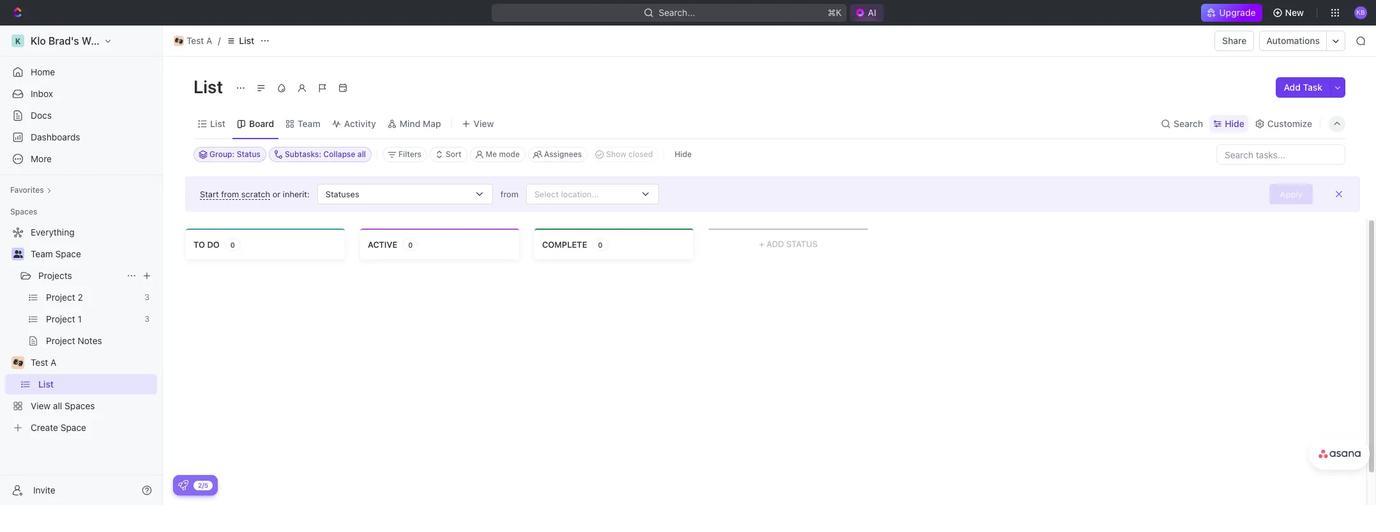 Task type: describe. For each thing, give the bounding box(es) containing it.
do
[[207, 239, 220, 249]]

favorites
[[10, 185, 44, 195]]

subtasks: collapse all
[[285, 149, 366, 159]]

show
[[606, 149, 626, 159]]

tree inside sidebar navigation
[[5, 222, 157, 438]]

notes
[[78, 335, 102, 346]]

invite
[[33, 484, 55, 495]]

home
[[31, 66, 55, 77]]

2 from from the left
[[501, 189, 519, 199]]

activity link
[[342, 115, 376, 133]]

onboarding checklist button element
[[178, 480, 188, 491]]

all inside view all spaces link
[[53, 400, 62, 411]]

show closed
[[606, 149, 653, 159]]

map
[[423, 118, 441, 129]]

kb button
[[1351, 3, 1371, 23]]

/
[[218, 35, 221, 46]]

1 vertical spatial add
[[767, 239, 784, 249]]

project for project 2
[[46, 292, 75, 303]]

1 vertical spatial spaces
[[65, 400, 95, 411]]

view button
[[457, 109, 499, 139]]

k
[[15, 36, 21, 46]]

everything link
[[5, 222, 155, 243]]

scratch
[[241, 189, 270, 199]]

automations
[[1267, 35, 1320, 46]]

more
[[31, 153, 52, 164]]

workspace
[[82, 35, 135, 47]]

customize
[[1268, 118, 1312, 129]]

⌘k
[[828, 7, 842, 18]]

team space
[[31, 248, 81, 259]]

view all spaces link
[[5, 396, 155, 416]]

or
[[273, 189, 281, 199]]

+
[[759, 239, 764, 249]]

ai button
[[850, 4, 884, 22]]

a inside tree
[[50, 357, 56, 368]]

automations button
[[1260, 31, 1327, 50]]

team for team space
[[31, 248, 53, 259]]

board
[[249, 118, 274, 129]]

mode
[[499, 149, 520, 159]]

team space link
[[31, 244, 155, 264]]

customize button
[[1251, 115, 1316, 133]]

list right the /
[[239, 35, 254, 46]]

1 horizontal spatial status
[[786, 239, 818, 249]]

0 vertical spatial test
[[186, 35, 204, 46]]

everything
[[31, 227, 74, 238]]

complete
[[542, 239, 587, 249]]

sort
[[446, 149, 462, 159]]

team link
[[295, 115, 320, 133]]

project for project 1
[[46, 314, 75, 324]]

0 vertical spatial hands asl interpreting image
[[175, 38, 183, 44]]

Search tasks... text field
[[1217, 145, 1345, 164]]

me
[[486, 149, 497, 159]]

location...
[[561, 189, 599, 199]]

collapse
[[323, 149, 355, 159]]

statuses button
[[310, 184, 501, 204]]

ai
[[868, 7, 877, 18]]

docs link
[[5, 105, 157, 126]]

test a inside sidebar navigation
[[31, 357, 56, 368]]

project for project notes
[[46, 335, 75, 346]]

project 1 link
[[46, 309, 140, 330]]

to do
[[194, 239, 220, 249]]

0 vertical spatial list link
[[223, 33, 258, 49]]

task
[[1303, 82, 1323, 93]]

inherit:
[[283, 189, 310, 199]]

0 vertical spatial spaces
[[10, 207, 37, 217]]

start from scratch or inherit:
[[200, 189, 310, 199]]

activity
[[344, 118, 376, 129]]

list down the /
[[194, 76, 227, 97]]

start
[[200, 189, 219, 199]]

assignees button
[[528, 147, 588, 162]]

list inside tree
[[38, 379, 54, 390]]

1 vertical spatial test a link
[[31, 353, 155, 373]]

add task button
[[1276, 77, 1330, 98]]

klo brad's workspace, , element
[[11, 34, 24, 47]]

brad's
[[48, 35, 79, 47]]

group: status
[[209, 149, 261, 159]]

2
[[78, 292, 83, 303]]

project 2 link
[[46, 287, 140, 308]]

1 horizontal spatial test a
[[186, 35, 212, 46]]

+ add status
[[759, 239, 818, 249]]

subtasks:
[[285, 149, 321, 159]]

3 for 1
[[145, 314, 149, 324]]



Task type: locate. For each thing, give the bounding box(es) containing it.
0 horizontal spatial view
[[31, 400, 51, 411]]

view all spaces
[[31, 400, 95, 411]]

add left task
[[1284, 82, 1301, 93]]

0 horizontal spatial test a link
[[31, 353, 155, 373]]

0 right complete
[[598, 240, 603, 249]]

0 horizontal spatial 0
[[230, 240, 235, 249]]

0 right active
[[408, 240, 413, 249]]

kb
[[1357, 8, 1365, 16]]

3 right project 2 link
[[145, 293, 149, 302]]

1 horizontal spatial 0
[[408, 240, 413, 249]]

1 vertical spatial project
[[46, 314, 75, 324]]

user group image
[[13, 250, 23, 258]]

0 horizontal spatial from
[[221, 189, 239, 199]]

0 horizontal spatial all
[[53, 400, 62, 411]]

1 vertical spatial view
[[31, 400, 51, 411]]

tree containing everything
[[5, 222, 157, 438]]

0 right do
[[230, 240, 235, 249]]

3
[[145, 293, 149, 302], [145, 314, 149, 324]]

1 vertical spatial space
[[61, 422, 86, 433]]

0 horizontal spatial status
[[237, 149, 261, 159]]

upgrade
[[1219, 7, 1256, 18]]

team right "user group" "image"
[[31, 248, 53, 259]]

from
[[221, 189, 239, 199], [501, 189, 519, 199]]

0 horizontal spatial test a
[[31, 357, 56, 368]]

0 vertical spatial space
[[55, 248, 81, 259]]

1 horizontal spatial add
[[1284, 82, 1301, 93]]

1 vertical spatial list link
[[208, 115, 225, 133]]

me mode
[[486, 149, 520, 159]]

inbox
[[31, 88, 53, 99]]

test
[[186, 35, 204, 46], [31, 357, 48, 368]]

status right +
[[786, 239, 818, 249]]

status
[[237, 149, 261, 159], [786, 239, 818, 249]]

1 0 from the left
[[230, 240, 235, 249]]

view up me
[[474, 118, 494, 129]]

3 for 2
[[145, 293, 149, 302]]

0 vertical spatial add
[[1284, 82, 1301, 93]]

search
[[1174, 118, 1203, 129]]

view for view all spaces
[[31, 400, 51, 411]]

space for team space
[[55, 248, 81, 259]]

team up the subtasks:
[[298, 118, 320, 129]]

favorites button
[[5, 183, 57, 198]]

list up view all spaces
[[38, 379, 54, 390]]

hide inside button
[[675, 149, 692, 159]]

2/5
[[198, 481, 208, 489]]

team inside team space link
[[31, 248, 53, 259]]

test a link
[[171, 33, 215, 49], [31, 353, 155, 373]]

project 1
[[46, 314, 82, 324]]

0 horizontal spatial test
[[31, 357, 48, 368]]

project 2
[[46, 292, 83, 303]]

0 vertical spatial all
[[358, 149, 366, 159]]

space down view all spaces link
[[61, 422, 86, 433]]

0 horizontal spatial hide
[[675, 149, 692, 159]]

1 horizontal spatial hide
[[1225, 118, 1245, 129]]

test a
[[186, 35, 212, 46], [31, 357, 56, 368]]

0 vertical spatial test a
[[186, 35, 212, 46]]

0 horizontal spatial spaces
[[10, 207, 37, 217]]

search button
[[1157, 115, 1207, 133]]

2 project from the top
[[46, 314, 75, 324]]

hands asl interpreting image inside sidebar navigation
[[13, 359, 23, 367]]

all up create space
[[53, 400, 62, 411]]

project
[[46, 292, 75, 303], [46, 314, 75, 324], [46, 335, 75, 346]]

new button
[[1268, 3, 1312, 23]]

board link
[[247, 115, 274, 133]]

3 project from the top
[[46, 335, 75, 346]]

1 horizontal spatial test a link
[[171, 33, 215, 49]]

1 horizontal spatial team
[[298, 118, 320, 129]]

group:
[[209, 149, 235, 159]]

team
[[298, 118, 320, 129], [31, 248, 53, 259]]

a left the /
[[206, 35, 212, 46]]

1 horizontal spatial test
[[186, 35, 204, 46]]

space
[[55, 248, 81, 259], [61, 422, 86, 433]]

3 up project notes link at the left bottom of page
[[145, 314, 149, 324]]

1 vertical spatial test
[[31, 357, 48, 368]]

list up group:
[[210, 118, 225, 129]]

show closed button
[[590, 147, 659, 162]]

0 vertical spatial project
[[46, 292, 75, 303]]

sidebar navigation
[[0, 26, 165, 505]]

1 3 from the top
[[145, 293, 149, 302]]

list link up group:
[[208, 115, 225, 133]]

0 for active
[[408, 240, 413, 249]]

status right group:
[[237, 149, 261, 159]]

list link right the /
[[223, 33, 258, 49]]

add inside button
[[1284, 82, 1301, 93]]

3 0 from the left
[[598, 240, 603, 249]]

add
[[1284, 82, 1301, 93], [767, 239, 784, 249]]

projects link
[[38, 266, 121, 286]]

team for team
[[298, 118, 320, 129]]

0 horizontal spatial team
[[31, 248, 53, 259]]

select location... button
[[519, 184, 667, 204]]

mind
[[400, 118, 420, 129]]

upgrade link
[[1202, 4, 1262, 22]]

view for view
[[474, 118, 494, 129]]

0 vertical spatial team
[[298, 118, 320, 129]]

test a left the /
[[186, 35, 212, 46]]

0 horizontal spatial a
[[50, 357, 56, 368]]

onboarding checklist button image
[[178, 480, 188, 491]]

dashboards
[[31, 132, 80, 142]]

1 horizontal spatial view
[[474, 118, 494, 129]]

spaces down the favorites at top
[[10, 207, 37, 217]]

home link
[[5, 62, 157, 82]]

test a link down notes on the bottom of page
[[31, 353, 155, 373]]

hide inside dropdown button
[[1225, 118, 1245, 129]]

hide right closed
[[675, 149, 692, 159]]

0 horizontal spatial hands asl interpreting image
[[13, 359, 23, 367]]

0 vertical spatial hide
[[1225, 118, 1245, 129]]

all
[[358, 149, 366, 159], [53, 400, 62, 411]]

add right +
[[767, 239, 784, 249]]

1 vertical spatial a
[[50, 357, 56, 368]]

search...
[[659, 7, 695, 18]]

new
[[1285, 7, 1304, 18]]

team inside team link
[[298, 118, 320, 129]]

hands asl interpreting image
[[175, 38, 183, 44], [13, 359, 23, 367]]

view button
[[457, 115, 499, 133]]

klo
[[31, 35, 46, 47]]

view inside view all spaces link
[[31, 400, 51, 411]]

view up the create
[[31, 400, 51, 411]]

1 horizontal spatial spaces
[[65, 400, 95, 411]]

a down project notes
[[50, 357, 56, 368]]

create space link
[[5, 418, 155, 438]]

2 vertical spatial project
[[46, 335, 75, 346]]

1 vertical spatial team
[[31, 248, 53, 259]]

hide button
[[1210, 115, 1248, 133]]

test down project notes
[[31, 357, 48, 368]]

view inside view button
[[474, 118, 494, 129]]

1 vertical spatial all
[[53, 400, 62, 411]]

space for create space
[[61, 422, 86, 433]]

space down everything link
[[55, 248, 81, 259]]

project left 1
[[46, 314, 75, 324]]

1 vertical spatial 3
[[145, 314, 149, 324]]

hide
[[1225, 118, 1245, 129], [675, 149, 692, 159]]

1 project from the top
[[46, 292, 75, 303]]

project notes link
[[46, 331, 155, 351]]

from left select
[[501, 189, 519, 199]]

list link up view all spaces link
[[38, 374, 155, 395]]

project down project 1
[[46, 335, 75, 346]]

test inside tree
[[31, 357, 48, 368]]

share
[[1222, 35, 1247, 46]]

a
[[206, 35, 212, 46], [50, 357, 56, 368]]

from right the start
[[221, 189, 239, 199]]

hide button
[[670, 147, 697, 162]]

me mode button
[[470, 147, 526, 162]]

0 vertical spatial status
[[237, 149, 261, 159]]

2 horizontal spatial 0
[[598, 240, 603, 249]]

0 for to do
[[230, 240, 235, 249]]

1 vertical spatial status
[[786, 239, 818, 249]]

inbox link
[[5, 84, 157, 104]]

dashboards link
[[5, 127, 157, 148]]

more button
[[5, 149, 157, 169]]

1 vertical spatial test a
[[31, 357, 56, 368]]

1
[[78, 314, 82, 324]]

filters
[[399, 149, 422, 159]]

add task
[[1284, 82, 1323, 93]]

filters button
[[383, 147, 427, 162]]

docs
[[31, 110, 52, 121]]

sort button
[[430, 147, 467, 162]]

all right collapse
[[358, 149, 366, 159]]

0 vertical spatial a
[[206, 35, 212, 46]]

1 horizontal spatial from
[[501, 189, 519, 199]]

statuses
[[326, 189, 359, 199]]

1 horizontal spatial hands asl interpreting image
[[175, 38, 183, 44]]

1 from from the left
[[221, 189, 239, 199]]

tree
[[5, 222, 157, 438]]

active
[[368, 239, 397, 249]]

0 vertical spatial view
[[474, 118, 494, 129]]

0 for complete
[[598, 240, 603, 249]]

project notes
[[46, 335, 102, 346]]

test left the /
[[186, 35, 204, 46]]

project left 2 on the left bottom of page
[[46, 292, 75, 303]]

2 vertical spatial list link
[[38, 374, 155, 395]]

1 horizontal spatial all
[[358, 149, 366, 159]]

0 horizontal spatial add
[[767, 239, 784, 249]]

list link
[[223, 33, 258, 49], [208, 115, 225, 133], [38, 374, 155, 395]]

0
[[230, 240, 235, 249], [408, 240, 413, 249], [598, 240, 603, 249]]

start from scratch link
[[200, 189, 270, 200]]

hide right search
[[1225, 118, 1245, 129]]

1 vertical spatial hands asl interpreting image
[[13, 359, 23, 367]]

to
[[194, 239, 205, 249]]

test a down project notes
[[31, 357, 56, 368]]

1 horizontal spatial a
[[206, 35, 212, 46]]

test a link left the /
[[171, 33, 215, 49]]

mind map link
[[397, 115, 441, 133]]

0 vertical spatial test a link
[[171, 33, 215, 49]]

select location...
[[535, 189, 599, 199]]

mind map
[[400, 118, 441, 129]]

closed
[[629, 149, 653, 159]]

1 vertical spatial hide
[[675, 149, 692, 159]]

2 3 from the top
[[145, 314, 149, 324]]

projects
[[38, 270, 72, 281]]

spaces up create space link
[[65, 400, 95, 411]]

0 vertical spatial 3
[[145, 293, 149, 302]]

create space
[[31, 422, 86, 433]]

share button
[[1215, 31, 1255, 51]]

2 0 from the left
[[408, 240, 413, 249]]



Task type: vqa. For each thing, say whether or not it's contained in the screenshot.
Small Client Projects link
no



